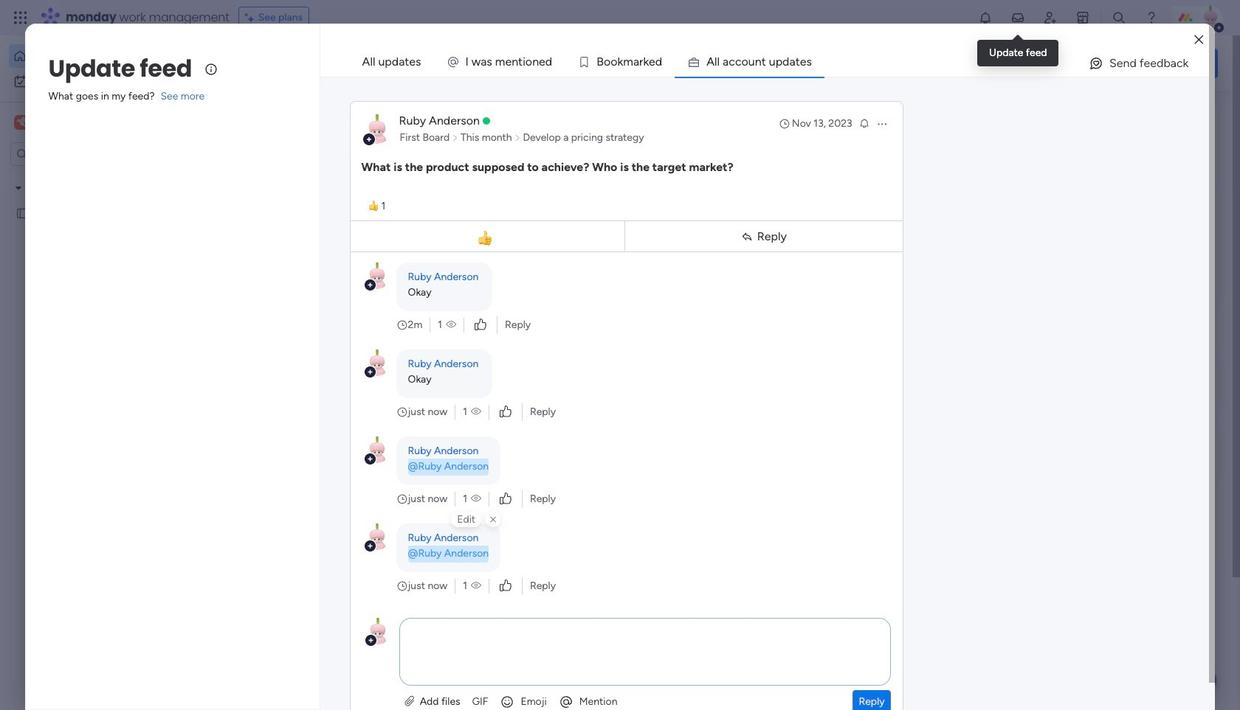 Task type: locate. For each thing, give the bounding box(es) containing it.
0 vertical spatial option
[[9, 44, 179, 68]]

invite members image
[[1043, 10, 1058, 25]]

getting started element
[[997, 352, 1218, 412]]

1 vertical spatial option
[[9, 69, 179, 93]]

close image
[[1195, 34, 1204, 45]]

select product image
[[13, 10, 28, 25]]

help image
[[1144, 10, 1159, 25]]

slider arrow image
[[452, 131, 458, 145], [514, 131, 521, 145]]

dapulse x slim image
[[490, 515, 496, 524]]

options image
[[876, 118, 888, 130]]

tab
[[350, 47, 434, 77]]

option
[[9, 44, 179, 68], [9, 69, 179, 93], [0, 175, 188, 178]]

0 horizontal spatial slider arrow image
[[452, 131, 458, 145]]

workspace image
[[14, 114, 29, 131], [16, 114, 27, 131]]

public board image
[[16, 206, 30, 220]]

lottie animation element
[[373, 391, 609, 627]]

update feed image
[[1011, 10, 1025, 25]]

2 vertical spatial v2 seen image
[[471, 580, 481, 594]]

v2 bolt switch image
[[1124, 55, 1132, 71]]

v2 like image
[[475, 317, 487, 334], [500, 405, 512, 421], [500, 492, 512, 508], [500, 579, 512, 595]]

list box
[[0, 172, 188, 425]]

dapulse attachment image
[[405, 696, 414, 709]]

1 vertical spatial v2 seen image
[[471, 492, 481, 507]]

0 element
[[377, 351, 395, 369]]

help center element
[[997, 423, 1218, 482]]

0 vertical spatial v2 seen image
[[446, 318, 456, 333]]

1 workspace image from the left
[[14, 114, 29, 131]]

1 horizontal spatial slider arrow image
[[514, 131, 521, 145]]

tab list
[[350, 47, 1209, 77]]

caret down image
[[16, 183, 21, 193]]

close my workspaces image
[[228, 705, 246, 711]]

search everything image
[[1112, 10, 1127, 25]]

v2 seen image
[[446, 318, 456, 333], [471, 492, 481, 507], [471, 580, 481, 594]]

v2 seen image
[[471, 405, 481, 420]]



Task type: vqa. For each thing, say whether or not it's contained in the screenshot.
first workspace 'image' from right
yes



Task type: describe. For each thing, give the bounding box(es) containing it.
quick search results list box
[[228, 138, 961, 334]]

add to favorites image
[[438, 270, 453, 285]]

give feedback image
[[1089, 56, 1104, 71]]

v2 like image for v2 seen icon
[[500, 405, 512, 421]]

1 slider arrow image from the left
[[452, 131, 458, 145]]

notifications image
[[978, 10, 993, 25]]

v2 like image for middle v2 seen image
[[500, 492, 512, 508]]

monday marketplace image
[[1076, 10, 1090, 25]]

component image
[[488, 293, 501, 306]]

2 slider arrow image from the left
[[514, 131, 521, 145]]

2 workspace image from the left
[[16, 114, 27, 131]]

reminder image
[[858, 117, 870, 129]]

see plans image
[[245, 10, 258, 26]]

v2 like image for the top v2 seen image
[[475, 317, 487, 334]]

ruby anderson image
[[1199, 6, 1222, 30]]

v2 user feedback image
[[1009, 55, 1020, 71]]

Search in workspace field
[[31, 146, 123, 163]]

public board image
[[488, 269, 504, 286]]

v2 like image for the bottommost v2 seen image
[[500, 579, 512, 595]]

workspace selection element
[[14, 114, 53, 131]]

2 vertical spatial option
[[0, 175, 188, 178]]



